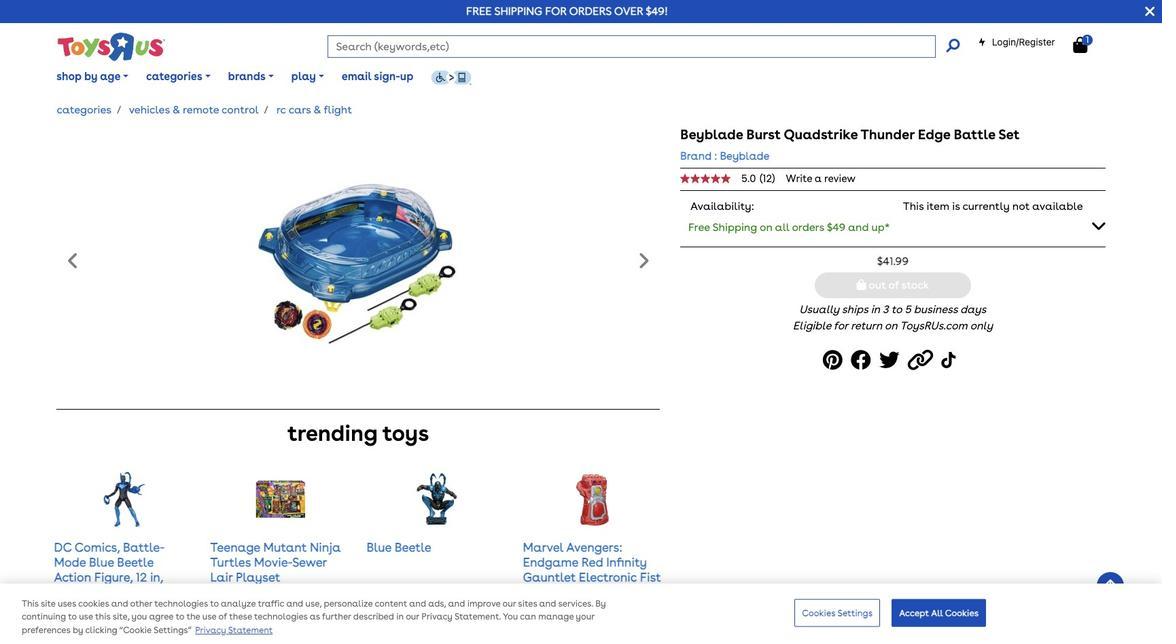 Task type: locate. For each thing, give the bounding box(es) containing it.
this left site
[[22, 599, 39, 609]]

1 horizontal spatial 0.0
[[420, 611, 433, 622]]

$49!
[[646, 5, 668, 18]]

0 horizontal spatial (0)
[[280, 611, 292, 622]]

beetle
[[395, 541, 431, 555], [117, 555, 154, 570]]

0 vertical spatial privacy
[[422, 612, 453, 623]]

0.0 down the ads,
[[420, 611, 433, 622]]

set
[[999, 126, 1020, 143]]

0 vertical spatial shopping bag image
[[1074, 37, 1088, 53]]

and left up*
[[848, 221, 869, 234]]

toys r us image
[[57, 32, 165, 62]]

on inside usually ships in 3 to 5 business days eligible for return on toysrus.com only
[[885, 320, 898, 333]]

0 horizontal spatial on
[[760, 221, 773, 234]]

(12)
[[760, 172, 775, 185]]

return
[[851, 320, 882, 333]]

0 horizontal spatial &
[[172, 103, 180, 116]]

0 horizontal spatial 3
[[166, 585, 172, 599]]

cookies right all
[[945, 608, 979, 618]]

technologies
[[155, 599, 208, 609], [254, 612, 308, 623]]

electronic
[[579, 570, 637, 584]]

of inside this site uses cookies and other technologies to analyze traffic and use, personalize content and ads, and improve our sites and services. by continuing to use this site, you agree to the use of these technologies as further described in our privacy statement. you can manage your preferences by clicking "cookie settings"
[[219, 612, 227, 623]]

usually ships in 3 to 5 business days eligible for return on toysrus.com only
[[793, 303, 993, 333]]

3 left 5 at the right of page
[[883, 303, 889, 316]]

add to cart
[[98, 631, 160, 644], [255, 631, 317, 644]]

accept all cookies button
[[892, 599, 987, 627]]

to left the
[[176, 612, 184, 623]]

trending
[[288, 420, 378, 447]]

in,
[[150, 570, 163, 584]]

our down content
[[406, 612, 419, 623]]

1 vertical spatial technologies
[[254, 612, 308, 623]]

ships
[[842, 303, 868, 316]]

mode
[[54, 555, 86, 570]]

1 vertical spatial in
[[396, 612, 404, 623]]

categories for categories link
[[57, 103, 112, 116]]

0 horizontal spatial cookies
[[802, 608, 836, 618]]

shopping bag image
[[1074, 37, 1088, 53], [857, 280, 866, 290], [245, 631, 255, 642]]

to down "collectible"
[[125, 631, 135, 644]]

toy,
[[115, 629, 139, 643]]

1 horizontal spatial by
[[84, 70, 98, 83]]

these
[[229, 612, 252, 623]]

on left all
[[760, 221, 773, 234]]

settings"
[[154, 626, 192, 636]]

& left remote
[[172, 103, 180, 116]]

1 vertical spatial shopping bag image
[[857, 280, 866, 290]]

0.0 (0) down the ads,
[[420, 611, 448, 622]]

technologies down "traffic"
[[254, 612, 308, 623]]

1 horizontal spatial add to cart
[[255, 631, 317, 644]]

add to cart for playset
[[255, 631, 317, 644]]

add to cart down as
[[255, 631, 317, 644]]

described
[[353, 612, 394, 623]]

blue inside the dc comics, battle- mode blue beetle action figure, 12 in, lights and sounds, 3 accessories, poseable movie collectible superhero toy, ages 4 plus
[[89, 555, 114, 570]]

blue beetle image
[[410, 466, 465, 534]]

orders
[[569, 5, 612, 18]]

0 vertical spatial categories
[[146, 70, 202, 83]]

by inside shop by age dropdown button
[[84, 70, 98, 83]]

stock
[[902, 279, 929, 292]]

add to cart down "collectible"
[[98, 631, 160, 644]]

& right cars
[[314, 103, 321, 116]]

blue
[[367, 541, 392, 555], [89, 555, 114, 570]]

0 vertical spatial by
[[84, 70, 98, 83]]

1 add to cart button from the left
[[53, 625, 196, 644]]

on right return
[[885, 320, 898, 333]]

write a review button
[[786, 173, 856, 185]]

add to cart button for figure,
[[53, 625, 196, 644]]

to left 5 at the right of page
[[892, 303, 902, 316]]

add down "traffic"
[[257, 631, 278, 644]]

login/register
[[992, 36, 1055, 48]]

beyblade burst quadstrike thunder edge battle set image number null image
[[247, 126, 470, 398]]

0 horizontal spatial 0.0 (0)
[[263, 611, 292, 622]]

0 horizontal spatial this
[[22, 599, 39, 609]]

1 horizontal spatial our
[[503, 599, 516, 609]]

categories down the shop by age
[[57, 103, 112, 116]]

(0) down "traffic"
[[280, 611, 292, 622]]

0 vertical spatial this
[[903, 200, 924, 213]]

2 0.0 from the left
[[420, 611, 433, 622]]

2 cart from the left
[[294, 631, 317, 644]]

(0) for teenage mutant ninja turtles movie-sewer lair playset
[[280, 611, 292, 622]]

beetle inside the dc comics, battle- mode blue beetle action figure, 12 in, lights and sounds, 3 accessories, poseable movie collectible superhero toy, ages 4 plus
[[117, 555, 154, 570]]

1 vertical spatial categories
[[57, 103, 112, 116]]

toys
[[383, 420, 429, 447]]

1 horizontal spatial 0.0 (0)
[[420, 611, 448, 622]]

1 cart from the left
[[138, 631, 160, 644]]

1 horizontal spatial 3
[[883, 303, 889, 316]]

brand : beyblade link
[[681, 148, 770, 165]]

0 horizontal spatial privacy
[[195, 626, 226, 636]]

use right the
[[202, 612, 216, 623]]

privacy inside this site uses cookies and other technologies to analyze traffic and use, personalize content and ads, and improve our sites and services. by continuing to use this site, you agree to the use of these technologies as further described in our privacy statement. you can manage your preferences by clicking "cookie settings"
[[422, 612, 453, 623]]

shopping bag image inside out of stock button
[[857, 280, 866, 290]]

0 vertical spatial 3
[[883, 303, 889, 316]]

and left the ads,
[[409, 599, 426, 609]]

1 horizontal spatial &
[[314, 103, 321, 116]]

by
[[596, 599, 606, 609]]

privacy down the ads,
[[422, 612, 453, 623]]

by inside this site uses cookies and other technologies to analyze traffic and use, personalize content and ads, and improve our sites and services. by continuing to use this site, you agree to the use of these technologies as further described in our privacy statement. you can manage your preferences by clicking "cookie settings"
[[73, 626, 83, 636]]

0 horizontal spatial add to cart
[[98, 631, 160, 644]]

0 horizontal spatial by
[[73, 626, 83, 636]]

0 vertical spatial in
[[871, 303, 880, 316]]

(17)
[[593, 611, 607, 622]]

email
[[342, 70, 371, 83]]

categories inside dropdown button
[[146, 70, 202, 83]]

add for figure,
[[101, 631, 122, 644]]

shopping bag image inside add to cart button
[[245, 631, 255, 642]]

4
[[173, 629, 180, 643]]

1 horizontal spatial on
[[885, 320, 898, 333]]

0.0 (0) down "traffic"
[[263, 611, 292, 622]]

of right out in the top right of the page
[[889, 279, 899, 292]]

beetle up 12
[[117, 555, 154, 570]]

0 horizontal spatial shopping bag image
[[245, 631, 255, 642]]

shipping
[[713, 221, 757, 234]]

plus
[[54, 643, 78, 644]]

this
[[903, 200, 924, 213], [22, 599, 39, 609]]

trending toys
[[288, 420, 429, 447]]

all
[[775, 221, 790, 234]]

1 horizontal spatial cart
[[294, 631, 317, 644]]

0.0 for beetle
[[420, 611, 433, 622]]

shopping bag image down these
[[245, 631, 255, 642]]

0 horizontal spatial categories
[[57, 103, 112, 116]]

by left shopping bag image
[[73, 626, 83, 636]]

cookies settings button
[[795, 599, 880, 627]]

1 horizontal spatial privacy
[[422, 612, 453, 623]]

in up return
[[871, 303, 880, 316]]

add to cart button for playset
[[210, 625, 352, 644]]

0 horizontal spatial add to cart button
[[53, 625, 196, 644]]

continuing
[[22, 612, 66, 623]]

add to cart button down site,
[[53, 625, 196, 644]]

2 & from the left
[[314, 103, 321, 116]]

days
[[961, 303, 987, 316]]

2 (0) from the left
[[437, 611, 448, 622]]

categories up vehicles & remote control link
[[146, 70, 202, 83]]

1 horizontal spatial (0)
[[437, 611, 448, 622]]

1 horizontal spatial use
[[202, 612, 216, 623]]

not
[[1013, 200, 1030, 213]]

and up 4.5 (8)
[[111, 599, 128, 609]]

free shipping for orders over $49! link
[[466, 5, 668, 18]]

out of stock
[[866, 279, 929, 292]]

2 add to cart from the left
[[255, 631, 317, 644]]

1 horizontal spatial cookies
[[945, 608, 979, 618]]

vehicles & remote control link
[[129, 103, 259, 116]]

0 horizontal spatial blue
[[89, 555, 114, 570]]

this for this item is currently not available
[[903, 200, 924, 213]]

1 horizontal spatial this
[[903, 200, 924, 213]]

out of stock button
[[815, 273, 971, 299]]

2 vertical spatial shopping bag image
[[245, 631, 255, 642]]

cart for teenage mutant ninja turtles movie-sewer lair playset
[[294, 631, 317, 644]]

and
[[848, 221, 869, 234], [92, 585, 115, 599], [111, 599, 128, 609], [286, 599, 303, 609], [409, 599, 426, 609], [448, 599, 465, 609], [539, 599, 556, 609]]

&
[[172, 103, 180, 116], [314, 103, 321, 116]]

1 vertical spatial by
[[73, 626, 83, 636]]

shopping bag image inside the 1 link
[[1074, 37, 1088, 53]]

to left analyze
[[210, 599, 219, 609]]

add to cart button down "traffic"
[[210, 625, 352, 644]]

site,
[[113, 612, 130, 623]]

shop
[[56, 70, 82, 83]]

marvel avengers: endgame red infinity gauntlet electronic fist roleplay $22.99
[[522, 541, 661, 608]]

marvel
[[523, 541, 564, 555]]

use,
[[306, 599, 322, 609]]

0 vertical spatial technologies
[[155, 599, 208, 609]]

teenage
[[210, 541, 260, 555]]

and inside the dc comics, battle- mode blue beetle action figure, 12 in, lights and sounds, 3 accessories, poseable movie collectible superhero toy, ages 4 plus
[[92, 585, 115, 599]]

our up you
[[503, 599, 516, 609]]

cart down as
[[294, 631, 317, 644]]

1 vertical spatial this
[[22, 599, 39, 609]]

endgame
[[523, 555, 579, 570]]

0.0 (0) for beetle
[[420, 611, 448, 622]]

0.0 down "traffic"
[[263, 611, 277, 622]]

battle
[[954, 126, 996, 143]]

1 horizontal spatial add
[[257, 631, 278, 644]]

1 add from the left
[[101, 631, 122, 644]]

3 inside usually ships in 3 to 5 business days eligible for return on toysrus.com only
[[883, 303, 889, 316]]

1 & from the left
[[172, 103, 180, 116]]

shopping bag image left out in the top right of the page
[[857, 280, 866, 290]]

cart down you
[[138, 631, 160, 644]]

0 horizontal spatial our
[[406, 612, 419, 623]]

beyblade up : at right
[[681, 126, 743, 143]]

teenage mutant ninja turtles movie-sewer lair playset link
[[210, 541, 341, 584]]

1 vertical spatial beyblade
[[720, 150, 770, 162]]

1 0.0 (0) from the left
[[263, 611, 292, 622]]

turtles
[[210, 555, 251, 570]]

of inside button
[[889, 279, 899, 292]]

3 up poseable
[[166, 585, 172, 599]]

12
[[136, 570, 147, 584]]

up
[[400, 70, 414, 83]]

sounds,
[[118, 585, 163, 599]]

add right shopping bag image
[[101, 631, 122, 644]]

blue up $39.99
[[367, 541, 392, 555]]

use down cookies
[[79, 612, 93, 623]]

1 add to cart from the left
[[98, 631, 160, 644]]

(0)
[[280, 611, 292, 622], [437, 611, 448, 622]]

0 horizontal spatial 0.0
[[263, 611, 277, 622]]

blue down "comics,"
[[89, 555, 114, 570]]

1 horizontal spatial add to cart button
[[210, 625, 352, 644]]

2 0.0 (0) from the left
[[420, 611, 448, 622]]

add to cart button
[[53, 625, 196, 644], [210, 625, 352, 644]]

technologies up the
[[155, 599, 208, 609]]

beyblade up 5.0
[[720, 150, 770, 162]]

cookies settings
[[802, 608, 873, 618]]

0 vertical spatial on
[[760, 221, 773, 234]]

vehicles
[[129, 103, 170, 116]]

comics,
[[75, 541, 120, 555]]

1 horizontal spatial in
[[871, 303, 880, 316]]

cookies left the 'settings'
[[802, 608, 836, 618]]

1 vertical spatial 3
[[166, 585, 172, 599]]

1 horizontal spatial categories
[[146, 70, 202, 83]]

beetle down blue beetle image
[[395, 541, 431, 555]]

2 add from the left
[[257, 631, 278, 644]]

1 horizontal spatial of
[[889, 279, 899, 292]]

and inside dropdown button
[[848, 221, 869, 234]]

can
[[520, 612, 536, 623]]

improve
[[467, 599, 501, 609]]

playset
[[236, 570, 280, 584]]

add for playset
[[257, 631, 278, 644]]

1 horizontal spatial technologies
[[254, 612, 308, 623]]

by left age
[[84, 70, 98, 83]]

close button image
[[1146, 4, 1155, 19]]

2 horizontal spatial shopping bag image
[[1074, 37, 1088, 53]]

this for this site uses cookies and other technologies to analyze traffic and use, personalize content and ads, and improve our sites and services. by continuing to use this site, you agree to the use of these technologies as further described in our privacy statement. you can manage your preferences by clicking "cookie settings"
[[22, 599, 39, 609]]

cart for dc comics, battle- mode blue beetle action figure, 12 in, lights and sounds, 3 accessories, poseable movie collectible superhero toy, ages 4 plus
[[138, 631, 160, 644]]

1 vertical spatial on
[[885, 320, 898, 333]]

1 vertical spatial of
[[219, 612, 227, 623]]

0 horizontal spatial add
[[101, 631, 122, 644]]

and up cookies
[[92, 585, 115, 599]]

0 horizontal spatial in
[[396, 612, 404, 623]]

0 horizontal spatial of
[[219, 612, 227, 623]]

to inside usually ships in 3 to 5 business days eligible for return on toysrus.com only
[[892, 303, 902, 316]]

(0) down the ads,
[[437, 611, 448, 622]]

3
[[883, 303, 889, 316], [166, 585, 172, 599]]

business
[[914, 303, 958, 316]]

of down $89.99
[[219, 612, 227, 623]]

in down content
[[396, 612, 404, 623]]

privacy down the
[[195, 626, 226, 636]]

this site uses cookies and other technologies to analyze traffic and use, personalize content and ads, and improve our sites and services. by continuing to use this site, you agree to the use of these technologies as further described in our privacy statement. you can manage your preferences by clicking "cookie settings"
[[22, 599, 606, 636]]

None search field
[[327, 35, 960, 58]]

0.0 for mutant
[[263, 611, 277, 622]]

and down roleplay
[[539, 599, 556, 609]]

beyblade burst quadstrike thunder edge battle set brand : beyblade
[[681, 126, 1020, 162]]

0 horizontal spatial cart
[[138, 631, 160, 644]]

0 horizontal spatial beetle
[[117, 555, 154, 570]]

1 horizontal spatial blue
[[367, 541, 392, 555]]

1 0.0 from the left
[[263, 611, 277, 622]]

menu bar
[[48, 53, 1162, 101]]

accept all cookies
[[900, 608, 979, 618]]

0 vertical spatial of
[[889, 279, 899, 292]]

0 horizontal spatial use
[[79, 612, 93, 623]]

2 add to cart button from the left
[[210, 625, 352, 644]]

this inside this site uses cookies and other technologies to analyze traffic and use, personalize content and ads, and improve our sites and services. by continuing to use this site, you agree to the use of these technologies as further described in our privacy statement. you can manage your preferences by clicking "cookie settings"
[[22, 599, 39, 609]]

1 (0) from the left
[[280, 611, 292, 622]]

1 horizontal spatial shopping bag image
[[857, 280, 866, 290]]

privacy statement link
[[195, 626, 273, 636]]

shopping bag image right 'login/register'
[[1074, 37, 1088, 53]]

this left item
[[903, 200, 924, 213]]



Task type: describe. For each thing, give the bounding box(es) containing it.
site
[[41, 599, 56, 609]]

brands button
[[219, 60, 283, 94]]

rc cars & flight link
[[276, 103, 352, 116]]

share beyblade burst quadstrike thunder edge battle set on facebook image
[[851, 345, 875, 376]]

battle-
[[123, 541, 165, 555]]

1 link
[[1074, 35, 1102, 54]]

quadstrike
[[784, 126, 858, 143]]

avengers:
[[566, 541, 623, 555]]

this icon serves as a link to download the essential accessibility assistive technology app for individuals with physical disabilities. it is featured as part of our commitment to diversity and inclusion. image
[[431, 70, 472, 85]]

play
[[291, 70, 316, 83]]

flight
[[324, 103, 352, 116]]

share a link to beyblade burst quadstrike thunder edge battle set on twitter image
[[879, 345, 904, 376]]

this item is currently not available
[[903, 200, 1083, 213]]

currently
[[963, 200, 1010, 213]]

and left use,
[[286, 599, 303, 609]]

$39.99
[[366, 595, 400, 608]]

1 horizontal spatial beetle
[[395, 541, 431, 555]]

you
[[132, 612, 147, 623]]

dc
[[54, 541, 72, 555]]

on inside free shipping on all orders $49 and up* dropdown button
[[760, 221, 773, 234]]

blue beetle
[[367, 541, 431, 555]]

(0) for blue beetle
[[437, 611, 448, 622]]

sign-
[[374, 70, 400, 83]]

in inside usually ships in 3 to 5 business days eligible for return on toysrus.com only
[[871, 303, 880, 316]]

you
[[503, 612, 518, 623]]

copy a link to beyblade burst quadstrike thunder edge battle set image
[[908, 345, 938, 376]]

settings
[[838, 608, 873, 618]]

to down "traffic"
[[281, 631, 292, 644]]

review
[[825, 173, 856, 185]]

lair
[[210, 570, 233, 584]]

control
[[222, 103, 259, 116]]

accessories,
[[54, 599, 124, 614]]

shopping bag image for stock
[[857, 280, 866, 290]]

shipping
[[494, 5, 543, 18]]

rc
[[276, 103, 286, 116]]

in inside this site uses cookies and other technologies to analyze traffic and use, personalize content and ads, and improve our sites and services. by continuing to use this site, you agree to the use of these technologies as further described in our privacy statement. you can manage your preferences by clicking "cookie settings"
[[396, 612, 404, 623]]

manage
[[538, 612, 574, 623]]

add to cart for figure,
[[98, 631, 160, 644]]

(8)
[[124, 611, 135, 622]]

3 inside the dc comics, battle- mode blue beetle action figure, 12 in, lights and sounds, 3 accessories, poseable movie collectible superhero toy, ages 4 plus
[[166, 585, 172, 599]]

teenage mutant ninja turtles movie-sewer lair playset image
[[253, 466, 309, 534]]

1 vertical spatial privacy
[[195, 626, 226, 636]]

ads,
[[428, 599, 446, 609]]

email sign-up
[[342, 70, 414, 83]]

dc comics, battle- mode blue beetle action figure, 12 in, lights and sounds, 3 accessories, poseable movie collectible superhero toy, ages 4 plus
[[54, 541, 180, 644]]

1 cookies from the left
[[802, 608, 836, 618]]

personalize
[[324, 599, 373, 609]]

0 vertical spatial beyblade
[[681, 126, 743, 143]]

infinity
[[607, 555, 647, 570]]

5.0
[[742, 172, 756, 185]]

2 cookies from the left
[[945, 608, 979, 618]]

and right the ads,
[[448, 599, 465, 609]]

poseable
[[127, 599, 180, 614]]

privacy statement
[[195, 626, 273, 636]]

sites
[[518, 599, 537, 609]]

create a pinterest pin for beyblade burst quadstrike thunder edge battle set image
[[823, 345, 847, 376]]

0 vertical spatial our
[[503, 599, 516, 609]]

Enter Keyword or Item No. search field
[[327, 35, 936, 58]]

4.6
[[576, 611, 590, 622]]

shopping bag image for cart
[[245, 631, 255, 642]]

vehicles & remote control
[[129, 103, 259, 116]]

play button
[[283, 60, 333, 94]]

menu bar containing shop by age
[[48, 53, 1162, 101]]

tiktok image
[[942, 345, 959, 376]]

for
[[545, 5, 567, 18]]

free
[[466, 5, 492, 18]]

blue beetle link
[[367, 541, 431, 555]]

action
[[54, 570, 91, 584]]

services.
[[558, 599, 593, 609]]

marvel avengers: endgame red infinity gauntlet electronic fist roleplay image
[[566, 466, 622, 534]]

movie-
[[254, 555, 292, 570]]

collectible
[[91, 614, 154, 628]]

1
[[1086, 35, 1089, 45]]

toysrus.com
[[900, 320, 968, 333]]

shopping bag image
[[89, 631, 98, 642]]

0.0 (0) for mutant
[[263, 611, 292, 622]]

uses
[[58, 599, 76, 609]]

categories link
[[57, 103, 112, 116]]

fist
[[640, 570, 661, 584]]

shop by age
[[56, 70, 121, 83]]

gauntlet
[[523, 570, 576, 584]]

your
[[576, 612, 595, 623]]

further
[[322, 612, 351, 623]]

marvel avengers: endgame red infinity gauntlet electronic fist roleplay link
[[523, 541, 661, 599]]

up*
[[872, 221, 890, 234]]

email sign-up link
[[333, 60, 422, 94]]

1 use from the left
[[79, 612, 93, 623]]

$89.99
[[210, 595, 244, 608]]

statement.
[[455, 612, 501, 623]]

to down uses
[[68, 612, 77, 623]]

roleplay
[[523, 585, 576, 599]]

mutant
[[263, 541, 307, 555]]

free shipping on all orders $49 and up*
[[689, 221, 890, 234]]

dc comics, battle- mode blue beetle action figure, 12 in, lights and sounds, 3 accessories, poseable movie collectible superhero toy, ages 4 plus link
[[54, 541, 180, 644]]

traffic
[[258, 599, 284, 609]]

dc comics, battle-mode blue beetle action figure, 12 in, lights and sounds, 3 accessories, poseable movie collectible superhero toy, ages 4 plus image
[[97, 466, 153, 534]]

out
[[869, 279, 886, 292]]

superhero
[[54, 629, 112, 643]]

analyze
[[221, 599, 256, 609]]

1 vertical spatial our
[[406, 612, 419, 623]]

age
[[100, 70, 121, 83]]

as
[[310, 612, 320, 623]]

4.6 (17)
[[576, 611, 607, 622]]

preferences
[[22, 626, 70, 636]]

$41.99
[[877, 255, 909, 268]]

4.5
[[107, 611, 120, 622]]

edge
[[918, 126, 951, 143]]

the
[[187, 612, 200, 623]]

0 horizontal spatial technologies
[[155, 599, 208, 609]]

shop by age button
[[48, 60, 137, 94]]

categories for the categories dropdown button
[[146, 70, 202, 83]]

2 use from the left
[[202, 612, 216, 623]]

content
[[375, 599, 407, 609]]

4.5 (8)
[[107, 611, 135, 622]]

available
[[1033, 200, 1083, 213]]

5
[[905, 303, 911, 316]]



Task type: vqa. For each thing, say whether or not it's contained in the screenshot.
0.0 (0)
yes



